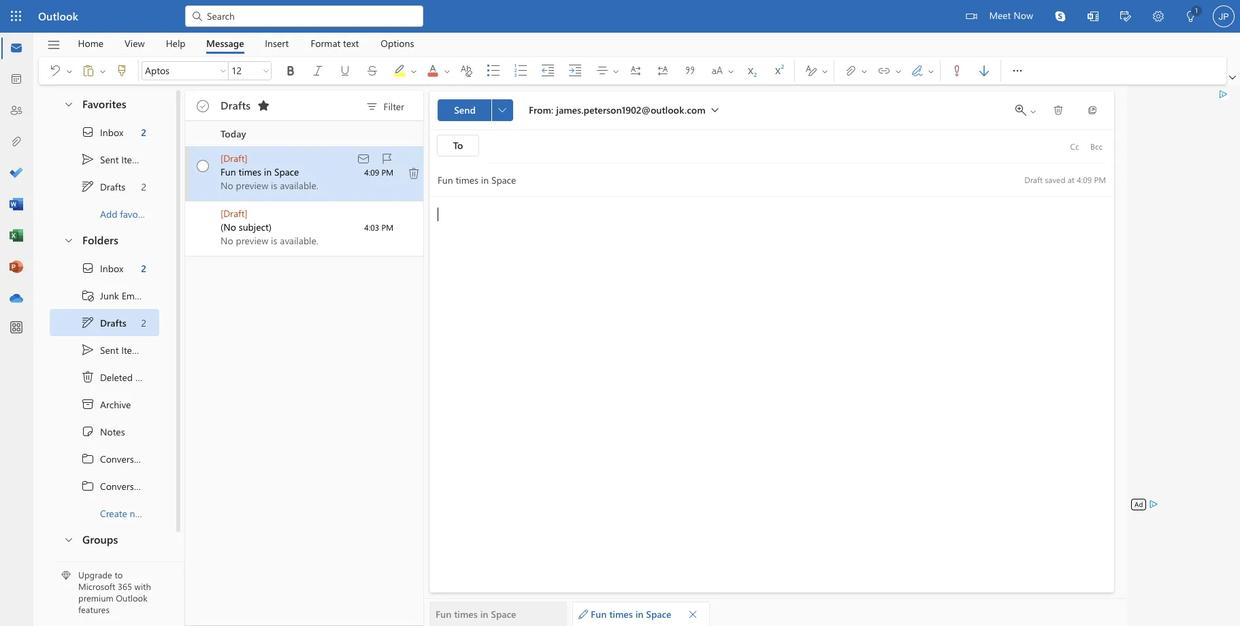 Task type: locate. For each thing, give the bounding box(es) containing it.
4:09 right at
[[1078, 174, 1093, 185]]

1  from the top
[[81, 125, 95, 139]]


[[1088, 11, 1099, 22]]

1 horizontal spatial times
[[454, 608, 478, 621]]

1 vertical spatial 
[[81, 371, 95, 384]]

 inside  
[[821, 67, 830, 75]]

superscript image
[[772, 64, 799, 78]]

upgrade to microsoft 365 with premium outlook features
[[78, 570, 151, 616]]

 tree item inside tree
[[50, 255, 159, 282]]

2 up email
[[141, 262, 146, 275]]

 for  dropdown button
[[1230, 74, 1237, 81]]

2  tree item from the top
[[50, 255, 159, 282]]

 button left font color icon
[[409, 60, 420, 82]]

4:03
[[365, 222, 380, 233]]

 right the 
[[612, 67, 620, 75]]

 up add favorite tree item
[[81, 180, 95, 193]]

 inside popup button
[[499, 106, 507, 114]]

1 vertical spatial  sent items
[[81, 343, 144, 357]]

1  from the top
[[81, 180, 95, 193]]

1  from the top
[[81, 153, 95, 166]]

in
[[264, 166, 272, 178], [481, 608, 489, 621], [636, 608, 644, 621]]

 inbox down favorites tree item
[[81, 125, 124, 139]]

 inside favorites tree item
[[63, 98, 74, 109]]

 button down options button
[[386, 57, 420, 84]]

drafts up add
[[100, 180, 125, 193]]

no preview is available.
[[221, 179, 319, 192], [221, 234, 319, 247]]

items up favorite
[[121, 153, 144, 166]]

 tree item
[[50, 173, 159, 200], [50, 309, 159, 336]]

1  sent items from the top
[[81, 153, 144, 166]]

items right deleted
[[135, 371, 158, 384]]

 inbox down folders tree item
[[81, 262, 124, 275]]

pm for (no subject)
[[382, 222, 394, 233]]

inbox inside tree
[[100, 262, 124, 275]]


[[81, 289, 95, 302]]

preview
[[236, 179, 269, 192], [236, 234, 269, 247]]

tab list
[[67, 33, 425, 54]]

2 no from the top
[[221, 234, 233, 247]]

[draft]
[[221, 152, 248, 165], [221, 207, 248, 220]]


[[1230, 74, 1237, 81], [499, 106, 507, 114], [712, 107, 719, 113]]

1 vertical spatial available.
[[280, 234, 319, 247]]

1 horizontal spatial space
[[491, 608, 517, 621]]

email
[[122, 289, 144, 302]]

 down font 'text field' on the left top of page
[[197, 100, 209, 112]]

 right ""
[[1030, 108, 1038, 116]]

 left groups
[[63, 534, 74, 545]]

 button
[[332, 60, 359, 82]]

powerpoint image
[[10, 261, 23, 274]]

tags group
[[944, 57, 999, 84]]


[[81, 398, 95, 411]]

inbox up  junk email
[[100, 262, 124, 275]]

2  sent items from the top
[[81, 343, 144, 357]]

0 vertical spatial drafts
[[221, 98, 251, 112]]

2  from the top
[[81, 262, 95, 275]]

 sent items up deleted
[[81, 343, 144, 357]]

fun inside button
[[436, 608, 452, 621]]

favorites tree
[[50, 86, 159, 227]]

 inside dropdown button
[[1230, 74, 1237, 81]]

tree
[[50, 255, 175, 527]]

1 no preview is available. from the top
[[221, 179, 319, 192]]

2
[[141, 126, 146, 139], [141, 180, 146, 193], [141, 262, 146, 275], [141, 316, 146, 329]]

 tree item
[[50, 146, 159, 173], [50, 336, 159, 364]]

 inside select all messages option
[[197, 100, 209, 112]]

1 vertical spatial 
[[81, 343, 95, 357]]

0 vertical spatial available.
[[280, 179, 319, 192]]


[[197, 100, 209, 112], [197, 160, 209, 172]]

 button inside favorites tree item
[[57, 91, 80, 116]]

 button
[[1078, 0, 1110, 35]]

0 horizontal spatial in
[[264, 166, 272, 178]]

 button inside folders tree item
[[57, 227, 80, 253]]

 left folders
[[63, 235, 74, 246]]

 up 
[[81, 371, 95, 384]]

no down  option
[[221, 179, 233, 192]]

1 is from the top
[[271, 179, 278, 192]]

1 horizontal spatial in
[[481, 608, 489, 621]]

groups tree item
[[50, 527, 159, 554]]

 right 
[[727, 67, 736, 75]]

1 vertical spatial inbox
[[100, 262, 124, 275]]

 button
[[1110, 0, 1143, 35]]

[draft] down today
[[221, 152, 248, 165]]

add favorite
[[100, 207, 152, 220]]

include group
[[838, 57, 938, 84]]

1 horizontal spatial fun
[[436, 608, 452, 621]]

 up the create new folder tree item
[[81, 480, 95, 493]]


[[1054, 105, 1065, 116], [81, 371, 95, 384]]

is for times
[[271, 179, 278, 192]]

to
[[115, 570, 123, 581]]

 up  tree item
[[81, 343, 95, 357]]

pm right at
[[1095, 174, 1107, 185]]

message list list box
[[185, 121, 424, 626]]

font color image
[[426, 64, 454, 78]]

 tree item down  notes
[[50, 445, 159, 473]]

0 vertical spatial items
[[121, 153, 144, 166]]

 drafts up add favorite tree item
[[81, 180, 125, 193]]

inbox for second  tree item from the bottom of the page
[[100, 126, 124, 139]]

4 2 from the top
[[141, 316, 146, 329]]

1 no from the top
[[221, 179, 233, 192]]

 inside from : james.peterson1902@outlook.com 
[[712, 107, 719, 113]]

is for subject)
[[271, 234, 278, 247]]

no preview is available. for subject)
[[221, 234, 319, 247]]


[[684, 64, 697, 78]]

fun times in space inside message list list box
[[221, 166, 299, 178]]

(no subject)
[[221, 221, 272, 234]]

1 horizontal spatial 4:09
[[1078, 174, 1093, 185]]

 inside favorites tree
[[81, 125, 95, 139]]

 right send button
[[499, 106, 507, 114]]

 inside the 'groups' tree item
[[63, 534, 74, 545]]

mail image
[[10, 42, 23, 55]]

outlook inside banner
[[38, 9, 78, 23]]

2 horizontal spatial times
[[610, 608, 633, 621]]

times
[[239, 166, 262, 178], [454, 608, 478, 621], [610, 608, 633, 621]]

1 2 from the top
[[141, 126, 146, 139]]

1 vertical spatial fun times in space
[[436, 608, 517, 621]]

1 vertical spatial  inbox
[[81, 262, 124, 275]]

 right ''
[[861, 67, 869, 75]]

0 vertical spatial sent
[[100, 153, 119, 166]]

 junk email
[[81, 289, 144, 302]]

0 horizontal spatial 
[[81, 371, 95, 384]]

0 vertical spatial outlook
[[38, 9, 78, 23]]

0 vertical spatial 
[[81, 180, 95, 193]]

sent up add
[[100, 153, 119, 166]]

pm inside reading pane main content
[[1095, 174, 1107, 185]]

 right font size text box
[[262, 67, 270, 75]]

insert button
[[255, 33, 299, 54]]

2 inbox from the top
[[100, 262, 124, 275]]

help
[[166, 36, 186, 49]]

0 vertical spatial  tree item
[[50, 173, 159, 200]]

 tree item down the "favorites"
[[50, 119, 159, 146]]

no preview is available. up subject)
[[221, 179, 319, 192]]


[[878, 64, 892, 78]]

drafts inside favorites tree
[[100, 180, 125, 193]]

drafts down  junk email
[[100, 316, 126, 329]]

 inside favorites tree
[[81, 153, 95, 166]]

 button for groups
[[57, 527, 80, 552]]


[[951, 64, 964, 78]]

 button left folders
[[57, 227, 80, 253]]

fun times in space
[[221, 166, 299, 178], [436, 608, 517, 621]]

to button
[[437, 135, 480, 157]]

 button inside popup button
[[409, 60, 420, 82]]

 inbox
[[81, 125, 124, 139], [81, 262, 124, 275]]

 down 
[[81, 452, 95, 466]]

2 available. from the top
[[280, 234, 319, 247]]

1
[[1196, 5, 1199, 15]]

0 vertical spatial  inbox
[[81, 125, 124, 139]]

new
[[130, 507, 147, 520]]

 button right 
[[97, 60, 108, 82]]

 tree item up add
[[50, 173, 159, 200]]

 right 
[[895, 67, 903, 75]]

2 horizontal spatial 
[[1230, 74, 1237, 81]]

 tree item up junk
[[50, 255, 159, 282]]

inbox down favorites tree item
[[100, 126, 124, 139]]

application
[[0, 0, 1241, 627]]

1  inbox from the top
[[81, 125, 124, 139]]

 inside  
[[99, 67, 107, 75]]

 for  deleted items
[[81, 371, 95, 384]]

preview down subject)
[[236, 234, 269, 247]]

 down favorites tree item
[[81, 125, 95, 139]]

pm right the 4:03
[[382, 222, 394, 233]]

group
[[122, 562, 147, 575]]

1 vertical spatial 
[[81, 480, 95, 493]]

 sent items inside tree
[[81, 343, 144, 357]]

0 horizontal spatial times
[[239, 166, 262, 178]]

0 vertical spatial is
[[271, 179, 278, 192]]

inbox for  tree item inside tree
[[100, 262, 124, 275]]

2 up favorite
[[141, 180, 146, 193]]

 tree item up add favorite tree item
[[50, 146, 159, 173]]

features
[[78, 604, 110, 616]]

2 for second  tree item from the bottom of the page
[[141, 180, 146, 193]]

0 vertical spatial preview
[[236, 179, 269, 192]]

0 horizontal spatial 
[[499, 106, 507, 114]]

more apps image
[[10, 321, 23, 335]]

0 vertical spatial  tree item
[[50, 119, 159, 146]]

is up subject)
[[271, 179, 278, 192]]

 up add favorite tree item
[[81, 153, 95, 166]]

2 down favorites tree item
[[141, 126, 146, 139]]

 inside tree
[[81, 316, 95, 330]]

0 horizontal spatial space
[[274, 166, 299, 178]]


[[911, 64, 925, 78]]

 tree item
[[50, 364, 159, 391]]

0 vertical spatial fun times in space
[[221, 166, 299, 178]]

 button
[[359, 60, 386, 82]]

1 horizontal spatial fun times in space
[[436, 608, 517, 621]]

 button inside include group
[[894, 60, 905, 82]]

 tree item up the create
[[50, 473, 159, 500]]

 inside option
[[197, 160, 209, 172]]

drafts left  button
[[221, 98, 251, 112]]

folders tree item
[[50, 227, 159, 255]]

pm down 
[[382, 167, 394, 178]]


[[284, 64, 298, 78]]

 tree item up deleted
[[50, 336, 159, 364]]

meet
[[990, 9, 1012, 22]]

 down 
[[81, 316, 95, 330]]

0 vertical spatial  sent items
[[81, 153, 144, 166]]


[[81, 180, 95, 193], [81, 316, 95, 330]]

 inside tree item
[[81, 371, 95, 384]]

 button
[[379, 151, 394, 167]]

1 vertical spatial 
[[197, 160, 209, 172]]

Font size text field
[[229, 63, 260, 79]]

1 vertical spatial outlook
[[116, 593, 148, 604]]

 button right 
[[894, 60, 905, 82]]

2 sent from the top
[[100, 344, 119, 357]]

 down jp dropdown button
[[1230, 74, 1237, 81]]

0 vertical spatial  drafts
[[81, 180, 125, 193]]

 tree item down junk
[[50, 309, 159, 336]]

 button
[[386, 57, 420, 84], [64, 60, 75, 82], [97, 60, 108, 82], [442, 60, 453, 82]]

send
[[454, 104, 476, 116]]

is
[[271, 179, 278, 192], [271, 234, 278, 247]]

 for  popup button
[[499, 106, 507, 114]]

2 is from the top
[[271, 234, 278, 247]]

clipboard group
[[42, 57, 136, 84]]

home button
[[68, 33, 114, 54]]

outlook inside upgrade to microsoft 365 with premium outlook features
[[116, 593, 148, 604]]

0 vertical spatial inbox
[[100, 126, 124, 139]]

1 sent from the top
[[100, 153, 119, 166]]

0 horizontal spatial fun times in space
[[221, 166, 299, 178]]

sent
[[100, 153, 119, 166], [100, 344, 119, 357]]

1 vertical spatial 
[[81, 262, 95, 275]]


[[845, 64, 858, 78]]

1 vertical spatial  tree item
[[50, 255, 159, 282]]

Font text field
[[142, 63, 217, 79]]

 button inside basic text group
[[442, 60, 453, 82]]

space inside button
[[491, 608, 517, 621]]


[[978, 64, 992, 78]]

1 vertical spatial sent
[[100, 344, 119, 357]]

 inside button
[[1054, 105, 1065, 116]]

no
[[221, 179, 233, 192], [221, 234, 233, 247]]

1  tree item from the top
[[50, 146, 159, 173]]


[[967, 11, 978, 22]]

 button down message button on the top left of page
[[218, 61, 229, 80]]

0 vertical spatial [draft]
[[221, 152, 248, 165]]

1 vertical spatial 
[[81, 316, 95, 330]]

no down (no
[[221, 234, 233, 247]]

pm
[[382, 167, 394, 178], [1095, 174, 1107, 185], [382, 222, 394, 233]]

0 vertical spatial 
[[81, 452, 95, 466]]

 down 
[[712, 107, 719, 113]]

fun inside message list list box
[[221, 166, 236, 178]]

drafts heading
[[221, 91, 275, 121]]

 up select a message checkbox
[[197, 160, 209, 172]]

 right 
[[821, 67, 830, 75]]

 button down   at left top
[[57, 91, 80, 116]]

basic text group
[[142, 57, 799, 84]]

available. for (no subject)
[[280, 234, 319, 247]]

subject)
[[239, 221, 272, 234]]

2 [draft] from the top
[[221, 207, 248, 220]]

 sent items for first  tree item from the bottom
[[81, 343, 144, 357]]

4:09 down 
[[365, 167, 380, 178]]

 inside  
[[928, 67, 936, 75]]

folders
[[82, 233, 118, 247]]

no preview is available. down subject)
[[221, 234, 319, 247]]

no preview is available. for times
[[221, 179, 319, 192]]

drafts 
[[221, 98, 271, 112]]

notes
[[100, 425, 125, 438]]

bcc button
[[1086, 136, 1108, 157]]


[[579, 610, 588, 619]]

1 preview from the top
[[236, 179, 269, 192]]

microsoft
[[78, 581, 115, 593]]


[[381, 152, 394, 166]]

 
[[711, 64, 736, 78]]

 button left groups
[[57, 527, 80, 552]]

 right 
[[99, 67, 107, 75]]

premium features image
[[61, 572, 71, 581]]

0 vertical spatial 
[[81, 125, 95, 139]]

1 vertical spatial no preview is available.
[[221, 234, 319, 247]]

 sent items for second  tree item from the bottom of the page
[[81, 153, 144, 166]]

0 vertical spatial 
[[81, 153, 95, 166]]

0 horizontal spatial outlook
[[38, 9, 78, 23]]

from
[[529, 103, 552, 116]]

favorites tree item
[[50, 91, 159, 119]]

groups
[[82, 533, 118, 547]]

 button for favorites
[[57, 91, 80, 116]]

1 inbox from the top
[[100, 126, 124, 139]]

0 horizontal spatial 4:09
[[365, 167, 380, 178]]

2  tree item from the top
[[50, 309, 159, 336]]

outlook
[[38, 9, 78, 23], [116, 593, 148, 604]]

0 vertical spatial 
[[1054, 105, 1065, 116]]

 left  button
[[443, 67, 452, 75]]

2 down email
[[141, 316, 146, 329]]

 right  
[[1054, 105, 1065, 116]]

Search for email, meetings, files and more. field
[[206, 9, 415, 23]]


[[1186, 11, 1197, 22]]

1 vertical spatial items
[[121, 344, 144, 357]]

0 horizontal spatial fun
[[221, 166, 236, 178]]

 button for folders
[[57, 227, 80, 253]]

2 preview from the top
[[236, 234, 269, 247]]

onedrive image
[[10, 292, 23, 306]]

sent up  tree item
[[100, 344, 119, 357]]

2  from the top
[[81, 316, 95, 330]]

outlook link
[[38, 0, 78, 33]]

[draft] up (no
[[221, 207, 248, 220]]

is down subject)
[[271, 234, 278, 247]]

 button left ""
[[442, 60, 453, 82]]

 button
[[677, 60, 704, 82]]

0 vertical spatial  tree item
[[50, 146, 159, 173]]

inbox inside favorites tree
[[100, 126, 124, 139]]

bcc
[[1091, 141, 1103, 152]]

items up  deleted items
[[121, 344, 144, 357]]

 inside tree
[[81, 262, 95, 275]]

2  from the top
[[197, 160, 209, 172]]

1 horizontal spatial 
[[1054, 105, 1065, 116]]

 button
[[420, 57, 454, 84], [409, 60, 420, 82], [894, 60, 905, 82]]

2 2 from the top
[[141, 180, 146, 193]]

preview up subject)
[[236, 179, 269, 192]]

0 vertical spatial 
[[197, 100, 209, 112]]

set your advertising preferences image
[[1149, 499, 1160, 510]]

 right 
[[65, 67, 74, 75]]

 tree item
[[50, 119, 159, 146], [50, 255, 159, 282]]

 right 
[[928, 67, 936, 75]]

 tree item
[[50, 418, 159, 445]]

2 vertical spatial items
[[135, 371, 158, 384]]

 up 
[[81, 262, 95, 275]]


[[1121, 11, 1132, 22]]

0 vertical spatial no preview is available.
[[221, 179, 319, 192]]

0 vertical spatial no
[[221, 179, 233, 192]]

 sent items up add
[[81, 153, 144, 166]]

reading pane main content
[[424, 85, 1129, 627]]

 button
[[277, 60, 304, 82]]

1 vertical spatial  tree item
[[50, 309, 159, 336]]

 tree item
[[50, 282, 159, 309]]

2  tree item from the top
[[50, 336, 159, 364]]

1 vertical spatial no
[[221, 234, 233, 247]]

 button
[[1046, 99, 1073, 121]]

3 2 from the top
[[141, 262, 146, 275]]


[[81, 153, 95, 166], [81, 343, 95, 357]]

message list section
[[185, 87, 424, 626]]

2 no preview is available. from the top
[[221, 234, 319, 247]]

times inside button
[[454, 608, 478, 621]]

format text
[[311, 36, 359, 49]]

 sent items inside favorites tree
[[81, 153, 144, 166]]

1  drafts from the top
[[81, 180, 125, 193]]

1 horizontal spatial outlook
[[116, 593, 148, 604]]

 tree item
[[50, 445, 159, 473], [50, 473, 159, 500]]

1 available. from the top
[[280, 179, 319, 192]]

1 vertical spatial drafts
[[100, 180, 125, 193]]

 button
[[623, 60, 650, 82]]

 sent items
[[81, 153, 144, 166], [81, 343, 144, 357]]

 down   at left top
[[63, 98, 74, 109]]

1 vertical spatial  drafts
[[81, 316, 126, 330]]

 button inside the 'groups' tree item
[[57, 527, 80, 552]]

in inside button
[[481, 608, 489, 621]]

1 horizontal spatial 
[[712, 107, 719, 113]]

 drafts down  tree item on the left of the page
[[81, 316, 126, 330]]

1 [draft] from the top
[[221, 152, 248, 165]]

 drafts
[[81, 180, 125, 193], [81, 316, 126, 330]]

1 vertical spatial [draft]
[[221, 207, 248, 220]]

 inside  
[[612, 67, 620, 75]]


[[81, 452, 95, 466], [81, 480, 95, 493]]

outlook up 
[[38, 9, 78, 23]]

1 vertical spatial is
[[271, 234, 278, 247]]

1  from the top
[[197, 100, 209, 112]]


[[711, 64, 725, 78]]

2  from the top
[[81, 343, 95, 357]]

1 vertical spatial  tree item
[[50, 336, 159, 364]]

outlook down to on the bottom of the page
[[116, 593, 148, 604]]

1 vertical spatial preview
[[236, 234, 269, 247]]



Task type: describe. For each thing, give the bounding box(es) containing it.
favorites
[[82, 97, 126, 111]]

from : james.peterson1902@outlook.com 
[[529, 103, 719, 116]]

Message body, press Alt+F10 to exit text field
[[438, 208, 1107, 397]]

 fun times in space
[[579, 608, 672, 621]]

text
[[343, 36, 359, 49]]

 button
[[108, 60, 136, 82]]

drafts inside drafts 
[[221, 98, 251, 112]]

people image
[[10, 104, 23, 118]]

excel image
[[10, 230, 23, 243]]

format text button
[[301, 33, 369, 54]]

outlook banner
[[0, 0, 1241, 35]]

create new folder
[[100, 507, 175, 520]]


[[339, 64, 352, 78]]

items inside favorites tree
[[121, 153, 144, 166]]

preview for subject)
[[236, 234, 269, 247]]

2 for second  tree item from the bottom of the page
[[141, 126, 146, 139]]

 button right 
[[64, 60, 75, 82]]

 deleted items
[[81, 371, 158, 384]]

today heading
[[185, 121, 424, 146]]

 for 
[[1054, 105, 1065, 116]]

 button right font size text box
[[261, 61, 272, 80]]

new group
[[100, 562, 147, 575]]

 inside favorites tree
[[81, 180, 95, 193]]


[[191, 10, 204, 23]]

1  tree item from the top
[[50, 445, 159, 473]]

options
[[381, 36, 414, 49]]

 button
[[1227, 71, 1240, 84]]

add
[[100, 207, 118, 220]]

draft saved at 4:09 pm
[[1025, 174, 1107, 185]]

new group tree item
[[50, 554, 159, 582]]

to do image
[[10, 167, 23, 180]]

 inside  
[[895, 67, 903, 75]]

 button
[[75, 60, 97, 82]]

 button
[[944, 60, 971, 82]]

numbering image
[[514, 64, 541, 78]]

create
[[100, 507, 127, 520]]

 1
[[1186, 5, 1199, 22]]

 button
[[453, 60, 480, 82]]

ad
[[1135, 500, 1144, 509]]

options button
[[371, 33, 425, 54]]

format
[[311, 36, 341, 49]]

365
[[118, 581, 132, 593]]


[[1011, 64, 1025, 78]]

2  from the top
[[81, 480, 95, 493]]

 button
[[1045, 0, 1078, 33]]

james.peterson1902@outlook.com
[[557, 103, 706, 116]]

text highlight color image
[[393, 64, 420, 78]]

 
[[845, 64, 869, 78]]


[[596, 64, 610, 78]]

space inside message list list box
[[274, 166, 299, 178]]

(no
[[221, 221, 236, 234]]

favorite
[[120, 207, 152, 220]]

 
[[805, 64, 830, 78]]

 
[[596, 64, 620, 78]]

 inside  
[[65, 67, 74, 75]]

insert
[[265, 36, 289, 49]]

 inside  
[[1030, 108, 1038, 116]]

send button
[[438, 99, 492, 121]]

Add a subject text field
[[430, 169, 1013, 191]]


[[82, 64, 95, 78]]

2 vertical spatial drafts
[[100, 316, 126, 329]]

in inside message list list box
[[264, 166, 272, 178]]

2 for  tree item inside tree
[[141, 262, 146, 275]]

upgrade
[[78, 570, 112, 581]]

2  drafts from the top
[[81, 316, 126, 330]]


[[657, 64, 670, 78]]

available. for fun times in space
[[280, 179, 319, 192]]


[[460, 64, 473, 78]]

 inside the " "
[[861, 67, 869, 75]]

items inside  deleted items
[[135, 371, 158, 384]]

fun times in space inside button
[[436, 608, 517, 621]]

no for (no subject)
[[221, 234, 233, 247]]

word image
[[10, 198, 23, 212]]

preview for times
[[236, 179, 269, 192]]


[[689, 610, 698, 619]]

Select all messages checkbox
[[193, 97, 213, 116]]

home
[[78, 36, 104, 49]]

archive
[[100, 398, 131, 411]]

 notes
[[81, 425, 125, 439]]

 inside folders tree item
[[63, 235, 74, 246]]

 
[[48, 64, 74, 78]]

increase indent image
[[569, 64, 596, 78]]

Select a message checkbox
[[188, 202, 221, 231]]

Select a message checkbox
[[188, 146, 221, 176]]

 for second  tree item from the bottom of the page
[[81, 125, 95, 139]]

 button
[[1143, 0, 1176, 35]]

sent inside tree
[[100, 344, 119, 357]]

2  tree item from the top
[[50, 473, 159, 500]]

:
[[552, 103, 554, 116]]

 left font size text box
[[219, 67, 227, 75]]

2 for 1st  tree item from the bottom of the page
[[141, 316, 146, 329]]

deleted
[[100, 371, 133, 384]]

pm for fun times in space
[[382, 167, 394, 178]]


[[1056, 11, 1067, 22]]

 drafts inside favorites tree
[[81, 180, 125, 193]]

2 horizontal spatial in
[[636, 608, 644, 621]]

 button left ""
[[420, 57, 454, 84]]

new
[[100, 562, 119, 575]]

no for fun times in space
[[221, 179, 233, 192]]

2 horizontal spatial space
[[647, 608, 672, 621]]

1  tree item from the top
[[50, 119, 159, 146]]

 button
[[650, 60, 677, 82]]

 button
[[42, 60, 64, 82]]


[[357, 152, 371, 166]]

2 horizontal spatial fun
[[591, 608, 607, 621]]

 inbox inside favorites tree
[[81, 125, 124, 139]]

1  tree item from the top
[[50, 173, 159, 200]]

 archive
[[81, 398, 131, 411]]

 button
[[253, 95, 275, 116]]

tab list containing home
[[67, 33, 425, 54]]

subscript image
[[744, 64, 772, 78]]

create new folder tree item
[[50, 500, 175, 527]]


[[629, 64, 643, 78]]

left-rail-appbar navigation
[[3, 33, 30, 315]]

 button
[[684, 605, 703, 624]]

decrease indent image
[[541, 64, 569, 78]]

sent inside favorites tree
[[100, 153, 119, 166]]


[[257, 99, 271, 112]]

files image
[[10, 136, 23, 149]]

application containing outlook
[[0, 0, 1241, 627]]

4:09 inside reading pane main content
[[1078, 174, 1093, 185]]


[[48, 64, 62, 78]]

1  from the top
[[81, 452, 95, 466]]

 button
[[40, 33, 67, 57]]


[[366, 64, 379, 78]]

4:09 inside message list list box
[[365, 167, 380, 178]]

junk
[[100, 289, 119, 302]]

add favorite tree item
[[50, 200, 159, 227]]

 button
[[492, 99, 514, 121]]


[[1016, 105, 1027, 116]]

meet now
[[990, 9, 1034, 22]]

 button
[[304, 60, 332, 82]]

today
[[221, 127, 246, 140]]

message
[[206, 36, 244, 49]]

bullets image
[[487, 64, 514, 78]]

 inside  
[[727, 67, 736, 75]]

2  inbox from the top
[[81, 262, 124, 275]]

tree containing 
[[50, 255, 175, 527]]

message button
[[196, 33, 254, 54]]

 left font color icon
[[410, 67, 418, 75]]

 for  tree item inside tree
[[81, 262, 95, 275]]

 inside tree
[[81, 343, 95, 357]]

fun times in space button
[[430, 602, 567, 627]]

 search field
[[185, 0, 424, 31]]

cc
[[1071, 141, 1080, 152]]

 
[[878, 64, 903, 78]]

 tree item
[[50, 391, 159, 418]]

calendar image
[[10, 73, 23, 87]]

draft
[[1025, 174, 1043, 185]]

saved
[[1046, 174, 1066, 185]]

times inside message list list box
[[239, 166, 262, 178]]

 
[[1016, 105, 1038, 116]]

folder
[[150, 507, 175, 520]]

 filter
[[365, 100, 405, 114]]


[[805, 64, 819, 78]]


[[1154, 11, 1165, 22]]



Task type: vqa. For each thing, say whether or not it's contained in the screenshot.
Compose
no



